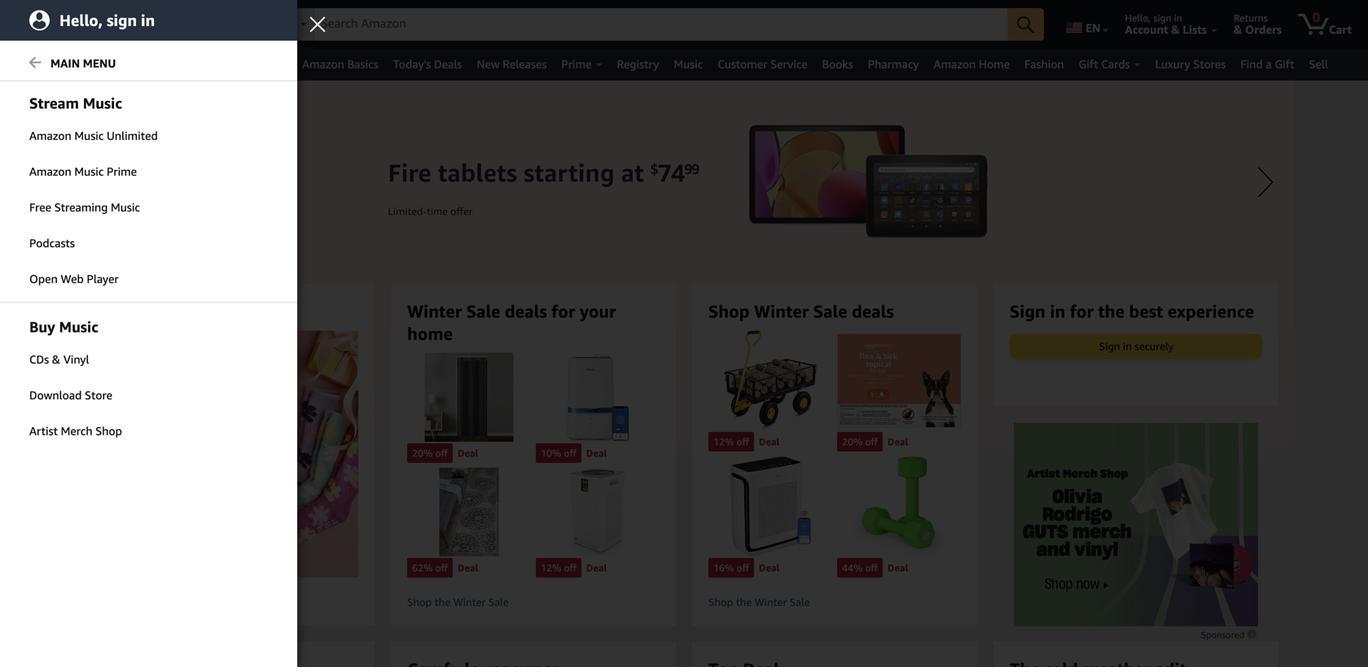 Task type: vqa. For each thing, say whether or not it's contained in the screenshot.
CDs & Vinyl
yes



Task type: describe. For each thing, give the bounding box(es) containing it.
releases
[[503, 57, 547, 71]]

sign in securely
[[1099, 340, 1174, 353]]

pharmacy link
[[861, 53, 927, 76]]

shop down open web player link
[[106, 301, 147, 322]]

& for returns
[[1234, 23, 1243, 36]]

20% for 'amazon basics flea and tick topical treatment for small dogs (5 -22 pounds), 6 count (previously solimo)' "image"
[[842, 437, 863, 448]]

download store link
[[0, 379, 297, 413]]

shop the winter sale for winter sale deals for your home
[[407, 597, 509, 609]]

delivering to mahwah 07430 update location
[[125, 12, 253, 36]]

customer service
[[718, 57, 808, 71]]

62%
[[412, 563, 433, 574]]

luxury stores
[[1156, 57, 1226, 71]]

16%
[[714, 563, 734, 574]]

service
[[771, 57, 808, 71]]

amazon for amazon home
[[934, 57, 976, 71]]

deal for cap barbell neoprene dumbbell weights, 8 lb pair, shamrock image
[[888, 563, 909, 574]]

0
[[1313, 9, 1321, 25]]

today's deals link
[[386, 53, 470, 76]]

music down "amazon music prime" link
[[111, 201, 140, 214]]

books
[[822, 57, 853, 71]]

a
[[1266, 57, 1272, 71]]

basics
[[347, 57, 378, 71]]

10%
[[541, 448, 562, 459]]

registry
[[617, 57, 659, 71]]

shop down "16%"
[[709, 597, 733, 609]]

none submit inside navigation navigation
[[1008, 8, 1044, 41]]

shop up vevor steel garden cart, heavy duty 900 lbs capacity, with removable mesh sides to convert into flatbed, utility metal wagon with 180° rotating handle and 10 in tires, perfect for farm, yard image
[[709, 301, 750, 322]]

20% off for 'amazon basics flea and tick topical treatment for small dogs (5 -22 pounds), 6 count (previously solimo)' "image"
[[842, 437, 878, 448]]

shop the winter sale link for winter sale deals for your home
[[407, 596, 660, 610]]

new releases
[[477, 57, 547, 71]]

deal for kenmore pm3020 air purifiers with h13 true hepa filter, covers up to 1500 sq.foot, 24db silentclean 3-stage hepa filtration system, 5 speeds for home large room, kitchens & bedroom image
[[586, 563, 607, 574]]

cds
[[29, 353, 49, 367]]

12% off for kenmore pm3020 air purifiers with h13 true hepa filter, covers up to 1500 sq.foot, 24db silentclean 3-stage hepa filtration system, 5 speeds for home large room, kitchens & bedroom image
[[541, 563, 577, 574]]

2 horizontal spatial the
[[1098, 301, 1125, 322]]

off for the levoit 4l smart cool mist humidifier for home bedroom with essential oils, customize humidity for baby & plants, app & voice control, schedule, timer, last up to 40hrs, whisper quiet, handle design image
[[564, 448, 577, 459]]

location
[[167, 23, 210, 36]]

deal for the levoit 4l smart cool mist humidifier for home bedroom with essential oils, customize humidity for baby & plants, app & voice control, schedule, timer, last up to 40hrs, whisper quiet, handle design image
[[586, 448, 607, 459]]

medical care
[[64, 57, 130, 71]]

deals
[[434, 57, 462, 71]]

medical care link
[[57, 53, 148, 76]]

free
[[29, 201, 51, 214]]

sign for sign in securely
[[1099, 340, 1121, 353]]

open web player link
[[0, 262, 297, 297]]

shop inside the artist merch shop link
[[95, 425, 122, 438]]

0 horizontal spatial sign
[[107, 11, 137, 30]]

amazon basics link
[[295, 53, 386, 76]]

web
[[61, 272, 84, 286]]

fashion
[[1025, 57, 1064, 71]]

12% for kenmore pm3020 air purifiers with h13 true hepa filter, covers up to 1500 sq.foot, 24db silentclean 3-stage hepa filtration system, 5 speeds for home large room, kitchens & bedroom image
[[541, 563, 562, 574]]

en
[[1086, 21, 1101, 35]]

1 gift from the left
[[1079, 57, 1099, 71]]

music up free streaming music
[[74, 165, 104, 178]]

hello, inside navigation navigation
[[1125, 12, 1151, 24]]

0 horizontal spatial prime
[[107, 165, 137, 178]]

account & lists
[[1125, 23, 1207, 36]]

home
[[979, 57, 1010, 71]]

10% off
[[541, 448, 577, 459]]

returns & orders
[[1234, 12, 1282, 36]]

luxury stores link
[[1148, 53, 1234, 76]]

streaming
[[54, 201, 108, 214]]

unlimited
[[107, 129, 158, 143]]

amazon music unlimited link
[[0, 119, 297, 153]]

medical
[[64, 57, 104, 71]]

cds & vinyl
[[29, 353, 89, 367]]

vevor steel garden cart, heavy duty 900 lbs capacity, with removable mesh sides to convert into flatbed, utility metal wagon with 180° rotating handle and 10 in tires, perfect for farm, yard image
[[709, 331, 832, 431]]

off for levoit air purifiers for home large room up to 1900 ft² in 1 hr with washable filters, air quality monitor, smart wifi, hepa filter captures allergies, pet hair, smoke, pollen in bedroom, vital 200s image
[[737, 563, 749, 574]]

securely
[[1135, 340, 1174, 353]]

amazon for amazon basics
[[302, 57, 344, 71]]

hello, sign in inside navigation navigation
[[1125, 12, 1183, 24]]

gift cards link
[[1072, 53, 1148, 76]]

menu
[[83, 57, 116, 70]]

podcasts link
[[0, 226, 297, 261]]

62% off
[[412, 563, 448, 574]]

pharmacy
[[868, 57, 919, 71]]

deal for 'amazon basics flea and tick topical treatment for small dogs (5 -22 pounds), 6 count (previously solimo)' "image"
[[888, 437, 909, 448]]

0 horizontal spatial hello,
[[59, 11, 103, 30]]

mahwah
[[184, 12, 221, 24]]

Search Amazon text field
[[314, 9, 1008, 40]]

none search field inside navigation navigation
[[272, 8, 1044, 42]]

prime inside navigation navigation
[[562, 57, 592, 71]]

the for shop winter sale deals
[[736, 597, 752, 609]]

amazon music prime
[[29, 165, 137, 178]]

new releases link
[[470, 53, 554, 76]]

player
[[87, 272, 119, 286]]

2 for from the left
[[1070, 301, 1094, 322]]

44% off
[[842, 563, 878, 574]]

today's
[[393, 57, 431, 71]]

sponsored ad element
[[1014, 424, 1258, 627]]

fire tablets starting at $74.99. limited-time offer. image
[[73, 81, 1295, 569]]

for inside the winter sale deals for your home
[[552, 301, 575, 322]]

3 deals from the left
[[852, 301, 894, 322]]

deals inside the winter sale deals for your home
[[505, 301, 547, 322]]

sponsored
[[1202, 630, 1247, 641]]

1 deals from the left
[[249, 301, 291, 322]]

2 gift from the left
[[1275, 57, 1295, 71]]

sell link
[[1302, 53, 1336, 76]]

deal for joydeco door curtain closet door, closet curtain for open closet, closet curtains for bedroom closet door, door curtains for doorways privacy bedroom(40wx78l) image
[[458, 448, 478, 459]]

find
[[1241, 57, 1263, 71]]

open web player
[[29, 272, 119, 286]]

all button
[[9, 49, 57, 81]]

shop the winter sale link for shop winter sale deals
[[709, 596, 961, 610]]

vinyl
[[63, 353, 89, 367]]

buy
[[29, 318, 55, 336]]



Task type: locate. For each thing, give the bounding box(es) containing it.
off right 62%
[[435, 563, 448, 574]]

account
[[1125, 23, 1169, 36]]

podcasts
[[29, 237, 75, 250]]

deal down joydeco door curtain closet door, closet curtain for open closet, closet curtains for bedroom closet door, door curtains for doorways privacy bedroom(40wx78l) image
[[458, 448, 478, 459]]

amazon basics
[[302, 57, 378, 71]]

find a gift
[[1241, 57, 1295, 71]]

None submit
[[1008, 8, 1044, 41]]

for left the your
[[552, 301, 575, 322]]

shop winter sale deals image
[[78, 331, 386, 578]]

amazon left "home"
[[934, 57, 976, 71]]

music inside navigation navigation
[[674, 57, 703, 71]]

prime right releases
[[562, 57, 592, 71]]

shop the winter sale for shop winter sale deals
[[709, 597, 810, 609]]

amazon for amazon music prime
[[29, 165, 71, 178]]

12% off down vevor steel garden cart, heavy duty 900 lbs capacity, with removable mesh sides to convert into flatbed, utility metal wagon with 180° rotating handle and 10 in tires, perfect for farm, yard image
[[714, 437, 749, 448]]

12% down vevor steel garden cart, heavy duty 900 lbs capacity, with removable mesh sides to convert into flatbed, utility metal wagon with 180° rotating handle and 10 in tires, perfect for farm, yard image
[[714, 437, 734, 448]]

1 horizontal spatial the
[[736, 597, 752, 609]]

amazon basics flea and tick topical treatment for small dogs (5 -22 pounds), 6 count (previously solimo) image
[[837, 331, 961, 431]]

None search field
[[272, 8, 1044, 42]]

care
[[107, 57, 130, 71]]

music
[[674, 57, 703, 71], [74, 129, 104, 143], [74, 165, 104, 178], [111, 201, 140, 214]]

gift left cards
[[1079, 57, 1099, 71]]

amazon music unlimited
[[29, 129, 158, 143]]

1 horizontal spatial 12%
[[714, 437, 734, 448]]

sign for sign in for the best experience
[[1010, 301, 1046, 322]]

amazon
[[302, 57, 344, 71], [934, 57, 976, 71], [29, 129, 71, 143], [29, 165, 71, 178]]

0 horizontal spatial &
[[52, 353, 60, 367]]

20% off
[[842, 437, 878, 448], [412, 448, 448, 459]]

best
[[1129, 301, 1163, 322]]

off right the 44%
[[865, 563, 878, 574]]

0 vertical spatial sign
[[1010, 301, 1046, 322]]

in
[[141, 11, 155, 30], [1174, 12, 1183, 24], [1050, 301, 1066, 322], [1123, 340, 1132, 353]]

music down search amazon 'text field'
[[674, 57, 703, 71]]

main
[[51, 57, 80, 70]]

0 vertical spatial 12% off
[[714, 437, 749, 448]]

deal right 44% off
[[888, 563, 909, 574]]

off for rugshop modern floral circles design for living room,bedroom,home office,kitchen non shedding runner rug 2' x 7' 2" gray image
[[435, 563, 448, 574]]

20% for joydeco door curtain closet door, closet curtain for open closet, closet curtains for bedroom closet door, door curtains for doorways privacy bedroom(40wx78l) image
[[412, 448, 433, 459]]

joydeco door curtain closet door, closet curtain for open closet, closet curtains for bedroom closet door, door curtains for doorways privacy bedroom(40wx78l) image
[[407, 353, 531, 442]]

fashion link
[[1017, 53, 1072, 76]]

2 shop the winter sale link from the left
[[709, 596, 961, 610]]

deal down kenmore pm3020 air purifiers with h13 true hepa filter, covers up to 1500 sq.foot, 24db silentclean 3-stage hepa filtration system, 5 speeds for home large room, kitchens & bedroom image
[[586, 563, 607, 574]]

20%
[[842, 437, 863, 448], [412, 448, 433, 459]]

sponsored link
[[1202, 628, 1258, 644]]

rugshop modern floral circles design for living room,bedroom,home office,kitchen non shedding runner rug 2' x 7' 2" gray image
[[407, 468, 531, 557]]

the down 62% off
[[435, 597, 451, 609]]

off for vevor steel garden cart, heavy duty 900 lbs capacity, with removable mesh sides to convert into flatbed, utility metal wagon with 180° rotating handle and 10 in tires, perfect for farm, yard image
[[737, 437, 749, 448]]

12% off down kenmore pm3020 air purifiers with h13 true hepa filter, covers up to 1500 sq.foot, 24db silentclean 3-stage hepa filtration system, 5 speeds for home large room, kitchens & bedroom image
[[541, 563, 577, 574]]

merch
[[61, 425, 93, 438]]

& inside returns & orders
[[1234, 23, 1243, 36]]

1 for from the left
[[552, 301, 575, 322]]

prime link
[[554, 53, 610, 76]]

sale inside the winter sale deals for your home
[[466, 301, 500, 322]]

12% off for vevor steel garden cart, heavy duty 900 lbs capacity, with removable mesh sides to convert into flatbed, utility metal wagon with 180° rotating handle and 10 in tires, perfect for farm, yard image
[[714, 437, 749, 448]]

amazon inside "amazon music prime" link
[[29, 165, 71, 178]]

deal down 'amazon basics flea and tick topical treatment for small dogs (5 -22 pounds), 6 count (previously solimo)' "image"
[[888, 437, 909, 448]]

1 horizontal spatial for
[[1070, 301, 1094, 322]]

your
[[580, 301, 616, 322]]

& right cds
[[52, 353, 60, 367]]

artist merch shop link
[[0, 415, 297, 449]]

0 horizontal spatial gift
[[1079, 57, 1099, 71]]

customer service link
[[710, 53, 815, 76]]

hello, sign in up the menu
[[59, 11, 155, 30]]

main content
[[0, 81, 1368, 668]]

deal right 10% off
[[586, 448, 607, 459]]

music down stream music
[[74, 129, 104, 143]]

levoit air purifiers for home large room up to 1900 ft² in 1 hr with washable filters, air quality monitor, smart wifi, hepa filter captures allergies, pet hair, smoke, pollen in bedroom, vital 200s image
[[709, 457, 832, 557]]

winter
[[152, 301, 206, 322], [407, 301, 462, 322], [754, 301, 809, 322], [453, 597, 486, 609], [755, 597, 787, 609]]

amazon left basics
[[302, 57, 344, 71]]

sign up care
[[107, 11, 137, 30]]

1 horizontal spatial prime
[[562, 57, 592, 71]]

shop the winter sale down 62% off
[[407, 597, 509, 609]]

sign in securely link
[[1011, 335, 1262, 359]]

free streaming music link
[[0, 191, 297, 225]]

& for account
[[1172, 23, 1180, 36]]

0 horizontal spatial deals
[[249, 301, 291, 322]]

2 horizontal spatial &
[[1234, 23, 1243, 36]]

the for winter sale deals for your home
[[435, 597, 451, 609]]

for left the 'best'
[[1070, 301, 1094, 322]]

gift right a
[[1275, 57, 1295, 71]]

& for cds
[[52, 353, 60, 367]]

amazon inside the amazon home link
[[934, 57, 976, 71]]

off right "16%"
[[737, 563, 749, 574]]

leave feedback on sponsored ad element
[[1202, 630, 1258, 641]]

20% down joydeco door curtain closet door, closet curtain for open closet, closet curtains for bedroom closet door, door curtains for doorways privacy bedroom(40wx78l) image
[[412, 448, 433, 459]]

winter sale deals for your home
[[407, 301, 616, 344]]

shop
[[106, 301, 147, 322], [709, 301, 750, 322], [95, 425, 122, 438], [407, 597, 432, 609], [709, 597, 733, 609]]

2 shop the winter sale from the left
[[709, 597, 810, 609]]

0 horizontal spatial hello, sign in
[[59, 11, 155, 30]]

& left "lists"
[[1172, 23, 1180, 36]]

amazon inside the amazon basics link
[[302, 57, 344, 71]]

download store
[[29, 389, 112, 402]]

off down vevor steel garden cart, heavy duty 900 lbs capacity, with removable mesh sides to convert into flatbed, utility metal wagon with 180° rotating handle and 10 in tires, perfect for farm, yard image
[[737, 437, 749, 448]]

1 horizontal spatial deals
[[505, 301, 547, 322]]

20% off down 'amazon basics flea and tick topical treatment for small dogs (5 -22 pounds), 6 count (previously solimo)' "image"
[[842, 437, 878, 448]]

&
[[1172, 23, 1180, 36], [1234, 23, 1243, 36], [52, 353, 60, 367]]

deal for levoit air purifiers for home large room up to 1900 ft² in 1 hr with washable filters, air quality monitor, smart wifi, hepa filter captures allergies, pet hair, smoke, pollen in bedroom, vital 200s image
[[759, 563, 780, 574]]

main content containing shop winter sale deals
[[0, 81, 1368, 668]]

music for stream music
[[83, 94, 122, 112]]

the
[[1098, 301, 1125, 322], [435, 597, 451, 609], [736, 597, 752, 609]]

1 horizontal spatial &
[[1172, 23, 1180, 36]]

deal right 16% off on the right
[[759, 563, 780, 574]]

0 vertical spatial prime
[[562, 57, 592, 71]]

new
[[477, 57, 500, 71]]

music for buy music
[[59, 318, 98, 336]]

shop winter sale deals
[[106, 301, 291, 322], [709, 301, 894, 322]]

today's deals
[[393, 57, 462, 71]]

amazon home
[[934, 57, 1010, 71]]

main menu link
[[0, 46, 297, 81]]

0 horizontal spatial shop the winter sale link
[[407, 596, 660, 610]]

stream
[[29, 94, 79, 112]]

1 horizontal spatial hello, sign in
[[1125, 12, 1183, 24]]

0 horizontal spatial sign
[[1010, 301, 1046, 322]]

amazon up free
[[29, 165, 71, 178]]

prime down unlimited
[[107, 165, 137, 178]]

kenmore pm3020 air purifiers with h13 true hepa filter, covers up to 1500 sq.foot, 24db silentclean 3-stage hepa filtration system, 5 speeds for home large room, kitchens & bedroom image
[[536, 468, 660, 557]]

0 horizontal spatial 12%
[[541, 563, 562, 574]]

0 vertical spatial 12%
[[714, 437, 734, 448]]

12%
[[714, 437, 734, 448], [541, 563, 562, 574]]

lists
[[1183, 23, 1207, 36]]

buy music
[[29, 318, 98, 336]]

deals
[[249, 301, 291, 322], [505, 301, 547, 322], [852, 301, 894, 322]]

navigation navigation
[[0, 0, 1368, 81]]

hello,
[[59, 11, 103, 30], [1125, 12, 1151, 24]]

1 shop winter sale deals from the left
[[106, 301, 291, 322]]

1 shop the winter sale from the left
[[407, 597, 509, 609]]

music link
[[667, 53, 710, 76]]

1 horizontal spatial sign
[[1154, 12, 1172, 24]]

main menu
[[51, 57, 116, 70]]

for
[[552, 301, 575, 322], [1070, 301, 1094, 322]]

update
[[125, 23, 164, 36]]

gift
[[1079, 57, 1099, 71], [1275, 57, 1295, 71]]

sale
[[211, 301, 245, 322], [466, 301, 500, 322], [814, 301, 848, 322], [489, 597, 509, 609], [790, 597, 810, 609]]

20% off for joydeco door curtain closet door, closet curtain for open closet, closet curtains for bedroom closet door, door curtains for doorways privacy bedroom(40wx78l) image
[[412, 448, 448, 459]]

hello, up main menu
[[59, 11, 103, 30]]

levoit 4l smart cool mist humidifier for home bedroom with essential oils, customize humidity for baby & plants, app & voice control, schedule, timer, last up to 40hrs, whisper quiet, handle design image
[[536, 353, 660, 442]]

customer
[[718, 57, 768, 71]]

0 horizontal spatial shop winter sale deals
[[106, 301, 291, 322]]

amazon image
[[15, 15, 94, 39]]

deal for vevor steel garden cart, heavy duty 900 lbs capacity, with removable mesh sides to convert into flatbed, utility metal wagon with 180° rotating handle and 10 in tires, perfect for farm, yard image
[[759, 437, 780, 448]]

orders
[[1246, 23, 1282, 36]]

1 horizontal spatial shop winter sale deals
[[709, 301, 894, 322]]

off for cap barbell neoprene dumbbell weights, 8 lb pair, shamrock image
[[865, 563, 878, 574]]

the left the 'best'
[[1098, 301, 1125, 322]]

amazon inside amazon music unlimited link
[[29, 129, 71, 143]]

1 vertical spatial 12%
[[541, 563, 562, 574]]

1 shop the winter sale link from the left
[[407, 596, 660, 610]]

1 vertical spatial 12% off
[[541, 563, 577, 574]]

12% down kenmore pm3020 air purifiers with h13 true hepa filter, covers up to 1500 sq.foot, 24db silentclean 3-stage hepa filtration system, 5 speeds for home large room, kitchens & bedroom image
[[541, 563, 562, 574]]

1 horizontal spatial sign
[[1099, 340, 1121, 353]]

0 horizontal spatial 20%
[[412, 448, 433, 459]]

07430
[[224, 12, 253, 24]]

stores
[[1194, 57, 1226, 71]]

download
[[29, 389, 82, 402]]

sign
[[107, 11, 137, 30], [1154, 12, 1172, 24]]

off down kenmore pm3020 air purifiers with h13 true hepa filter, covers up to 1500 sq.foot, 24db silentclean 3-stage hepa filtration system, 5 speeds for home large room, kitchens & bedroom image
[[564, 563, 577, 574]]

12% off
[[714, 437, 749, 448], [541, 563, 577, 574]]

44%
[[842, 563, 863, 574]]

sign inside navigation navigation
[[1154, 12, 1172, 24]]

free streaming music
[[29, 201, 140, 214]]

returns
[[1234, 12, 1268, 24]]

1 horizontal spatial 20%
[[842, 437, 863, 448]]

1 horizontal spatial shop the winter sale
[[709, 597, 810, 609]]

find a gift link
[[1234, 53, 1302, 76]]

0 horizontal spatial for
[[552, 301, 575, 322]]

winter inside the winter sale deals for your home
[[407, 301, 462, 322]]

hello, sign in link
[[0, 0, 297, 41]]

2 deals from the left
[[505, 301, 547, 322]]

1 vertical spatial sign
[[1099, 340, 1121, 353]]

en link
[[1057, 4, 1116, 45]]

0 horizontal spatial 12% off
[[541, 563, 577, 574]]

home
[[407, 324, 453, 344]]

sign in for the best experience
[[1010, 301, 1255, 322]]

1 vertical spatial music
[[59, 318, 98, 336]]

off down joydeco door curtain closet door, closet curtain for open closet, closet curtains for bedroom closet door, door curtains for doorways privacy bedroom(40wx78l) image
[[435, 448, 448, 459]]

delivering
[[125, 12, 169, 24]]

artist merch shop
[[29, 425, 122, 438]]

amazon for amazon music unlimited
[[29, 129, 71, 143]]

0 horizontal spatial 20% off
[[412, 448, 448, 459]]

0 horizontal spatial shop the winter sale
[[407, 597, 509, 609]]

shop winter sale deals up vevor steel garden cart, heavy duty 900 lbs capacity, with removable mesh sides to convert into flatbed, utility metal wagon with 180° rotating handle and 10 in tires, perfect for farm, yard image
[[709, 301, 894, 322]]

off for kenmore pm3020 air purifiers with h13 true hepa filter, covers up to 1500 sq.foot, 24db silentclean 3-stage hepa filtration system, 5 speeds for home large room, kitchens & bedroom image
[[564, 563, 577, 574]]

off right 10%
[[564, 448, 577, 459]]

stream music
[[29, 94, 122, 112]]

to
[[172, 12, 181, 24]]

hello, right en
[[1125, 12, 1151, 24]]

0 vertical spatial music
[[83, 94, 122, 112]]

deal right 62% off
[[458, 563, 478, 574]]

artist
[[29, 425, 58, 438]]

off for joydeco door curtain closet door, closet curtain for open closet, closet curtains for bedroom closet door, door curtains for doorways privacy bedroom(40wx78l) image
[[435, 448, 448, 459]]

open
[[29, 272, 58, 286]]

1 horizontal spatial hello,
[[1125, 12, 1151, 24]]

luxury
[[1156, 57, 1191, 71]]

shop winter sale deals down open web player link
[[106, 301, 291, 322]]

2 shop winter sale deals from the left
[[709, 301, 894, 322]]

2 horizontal spatial deals
[[852, 301, 894, 322]]

off for 'amazon basics flea and tick topical treatment for small dogs (5 -22 pounds), 6 count (previously solimo)' "image"
[[865, 437, 878, 448]]

1 horizontal spatial shop the winter sale link
[[709, 596, 961, 610]]

shop right merch
[[95, 425, 122, 438]]

all
[[34, 58, 49, 71]]

shop the winter sale down 16% off on the right
[[709, 597, 810, 609]]

1 vertical spatial prime
[[107, 165, 137, 178]]

hello, sign in left "lists"
[[1125, 12, 1183, 24]]

12% for vevor steel garden cart, heavy duty 900 lbs capacity, with removable mesh sides to convert into flatbed, utility metal wagon with 180° rotating handle and 10 in tires, perfect for farm, yard image
[[714, 437, 734, 448]]

registry link
[[610, 53, 667, 76]]

off down 'amazon basics flea and tick topical treatment for small dogs (5 -22 pounds), 6 count (previously solimo)' "image"
[[865, 437, 878, 448]]

20% off down joydeco door curtain closet door, closet curtain for open closet, closet curtains for bedroom closet door, door curtains for doorways privacy bedroom(40wx78l) image
[[412, 448, 448, 459]]

& left orders
[[1234, 23, 1243, 36]]

1 horizontal spatial 12% off
[[714, 437, 749, 448]]

the down 16% off on the right
[[736, 597, 752, 609]]

cart
[[1329, 23, 1352, 36]]

in inside navigation navigation
[[1174, 12, 1183, 24]]

shop down 62%
[[407, 597, 432, 609]]

0 horizontal spatial the
[[435, 597, 451, 609]]

16% off
[[714, 563, 749, 574]]

deal for rugshop modern floral circles design for living room,bedroom,home office,kitchen non shedding runner rug 2' x 7' 2" gray image
[[458, 563, 478, 574]]

deal down vevor steel garden cart, heavy duty 900 lbs capacity, with removable mesh sides to convert into flatbed, utility metal wagon with 180° rotating handle and 10 in tires, perfect for farm, yard image
[[759, 437, 780, 448]]

1 horizontal spatial gift
[[1275, 57, 1295, 71]]

amazon music prime link
[[0, 155, 297, 189]]

experience
[[1168, 301, 1255, 322]]

amazon down 'stream'
[[29, 129, 71, 143]]

1 horizontal spatial 20% off
[[842, 437, 878, 448]]

cap barbell neoprene dumbbell weights, 8 lb pair, shamrock image
[[837, 457, 961, 557]]

20% down 'amazon basics flea and tick topical treatment for small dogs (5 -22 pounds), 6 count (previously solimo)' "image"
[[842, 437, 863, 448]]

music up amazon music unlimited
[[83, 94, 122, 112]]

sell
[[1309, 57, 1328, 71]]

music up vinyl
[[59, 318, 98, 336]]

sign left "lists"
[[1154, 12, 1172, 24]]

gift cards
[[1079, 57, 1130, 71]]



